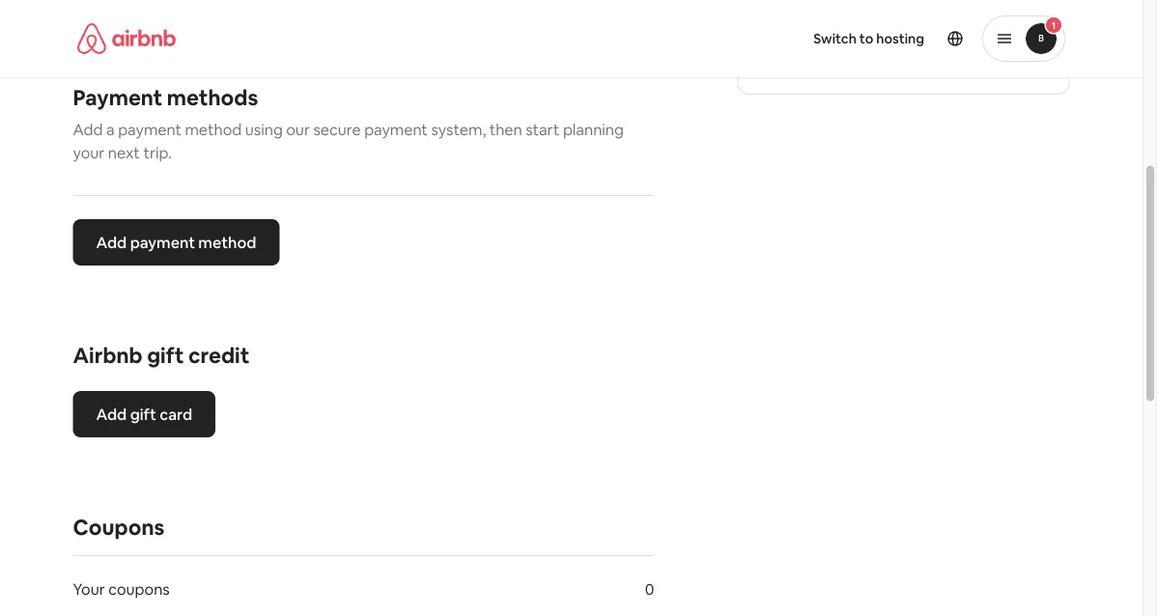 Task type: locate. For each thing, give the bounding box(es) containing it.
of inside 'terms of service'
[[762, 14, 776, 31]]

hosting
[[877, 30, 925, 47]]

1 button
[[983, 15, 1066, 62]]

, cancellation, and other safeguards.
[[762, 14, 1006, 50]]

method inside button
[[198, 232, 257, 252]]

0
[[645, 579, 655, 599]]

airbnb
[[73, 342, 143, 369]]

gift left the "card"
[[130, 404, 156, 424]]

terms
[[994, 0, 1033, 12], [897, 14, 936, 31]]

0 horizontal spatial service
[[778, 14, 826, 31]]

gift left credit
[[147, 342, 184, 369]]

service up 'cancellation,'
[[778, 14, 826, 31]]

using
[[245, 119, 283, 139]]

1 horizontal spatial terms
[[994, 0, 1033, 12]]

add down next
[[96, 232, 127, 252]]

add
[[73, 119, 103, 139], [96, 232, 127, 252], [96, 404, 127, 424]]

of
[[762, 14, 776, 31], [939, 14, 953, 31]]

payments terms of service link
[[832, 14, 1003, 31]]

1 vertical spatial gift
[[130, 404, 156, 424]]

more
[[762, 52, 796, 70]]

add gift card
[[96, 404, 192, 424]]

add for add payment method
[[96, 232, 127, 252]]

payment methods add a payment method using our secure payment system, then start planning your next trip.
[[73, 84, 624, 162]]

2 vertical spatial add
[[96, 404, 127, 424]]

,
[[1003, 14, 1006, 31]]

method
[[185, 119, 242, 139], [198, 232, 257, 252]]

to
[[860, 30, 874, 47]]

add down airbnb
[[96, 404, 127, 424]]

1 vertical spatial terms
[[897, 14, 936, 31]]

your coupons
[[73, 579, 170, 599]]

1 horizontal spatial of
[[939, 14, 953, 31]]

service
[[778, 14, 826, 31], [956, 14, 1003, 31]]

payment
[[118, 119, 182, 139], [364, 119, 428, 139], [130, 232, 195, 252]]

0 vertical spatial gift
[[147, 342, 184, 369]]

1 horizontal spatial service
[[956, 14, 1003, 31]]

and
[[843, 33, 867, 50]]

airbnb gift credit
[[73, 342, 250, 369]]

service up 'learn'
[[956, 14, 1003, 31]]

0 horizontal spatial of
[[762, 14, 776, 31]]

1 of from the left
[[762, 14, 776, 31]]

payment inside button
[[130, 232, 195, 252]]

payment right secure
[[364, 119, 428, 139]]

0 vertical spatial add
[[73, 119, 103, 139]]

methods
[[167, 84, 258, 111]]

profile element
[[595, 0, 1066, 77]]

trip.
[[143, 143, 172, 162]]

method inside payment methods add a payment method using our secure payment system, then start planning your next trip.
[[185, 119, 242, 139]]

switch to hosting
[[814, 30, 925, 47]]

terms inside 'terms of service'
[[994, 0, 1033, 12]]

add inside payment methods add a payment method using our secure payment system, then start planning your next trip.
[[73, 119, 103, 139]]

0 vertical spatial terms
[[994, 0, 1033, 12]]

payment down trip.
[[130, 232, 195, 252]]

payment up trip.
[[118, 119, 182, 139]]

2 service from the left
[[956, 14, 1003, 31]]

of up safeguards.
[[939, 14, 953, 31]]

add payment method button
[[73, 219, 280, 266]]

add gift card link
[[73, 391, 216, 438]]

1 vertical spatial method
[[198, 232, 257, 252]]

of up 'cancellation,'
[[762, 14, 776, 31]]

gift for add
[[130, 404, 156, 424]]

switch to hosting link
[[802, 18, 936, 59]]

add inside button
[[96, 232, 127, 252]]

1 vertical spatial add
[[96, 232, 127, 252]]

add left a
[[73, 119, 103, 139]]

system,
[[431, 119, 486, 139]]

gift
[[147, 342, 184, 369], [130, 404, 156, 424]]

1 service from the left
[[778, 14, 826, 31]]

secure
[[314, 119, 361, 139]]

0 vertical spatial method
[[185, 119, 242, 139]]

learn more
[[762, 33, 1017, 70]]



Task type: vqa. For each thing, say whether or not it's contained in the screenshot.
the the inside the the Find the cancellation policy for your Experience reservation
no



Task type: describe. For each thing, give the bounding box(es) containing it.
safeguards.
[[907, 33, 979, 50]]

next
[[108, 143, 140, 162]]

coupons
[[73, 514, 165, 541]]

1
[[1052, 19, 1057, 31]]

your
[[73, 143, 105, 162]]

learn
[[982, 33, 1017, 50]]

payment
[[73, 84, 163, 111]]

switch
[[814, 30, 857, 47]]

our
[[286, 119, 310, 139]]

planning
[[563, 119, 624, 139]]

terms of service
[[762, 0, 1033, 31]]

gift for airbnb
[[147, 342, 184, 369]]

start
[[526, 119, 560, 139]]

card
[[160, 404, 192, 424]]

cancellation,
[[762, 33, 840, 50]]

terms of service link
[[762, 0, 1033, 31]]

service inside 'terms of service'
[[778, 14, 826, 31]]

credit
[[188, 342, 250, 369]]

add payment method
[[96, 232, 257, 252]]

payments
[[832, 14, 894, 31]]

add for add gift card
[[96, 404, 127, 424]]

a
[[106, 119, 115, 139]]

then
[[490, 119, 523, 139]]

coupons
[[108, 579, 170, 599]]

other
[[870, 33, 904, 50]]

payments terms of service
[[832, 14, 1003, 31]]

your
[[73, 579, 105, 599]]

learn more link
[[762, 33, 1017, 70]]

2 of from the left
[[939, 14, 953, 31]]

0 horizontal spatial terms
[[897, 14, 936, 31]]



